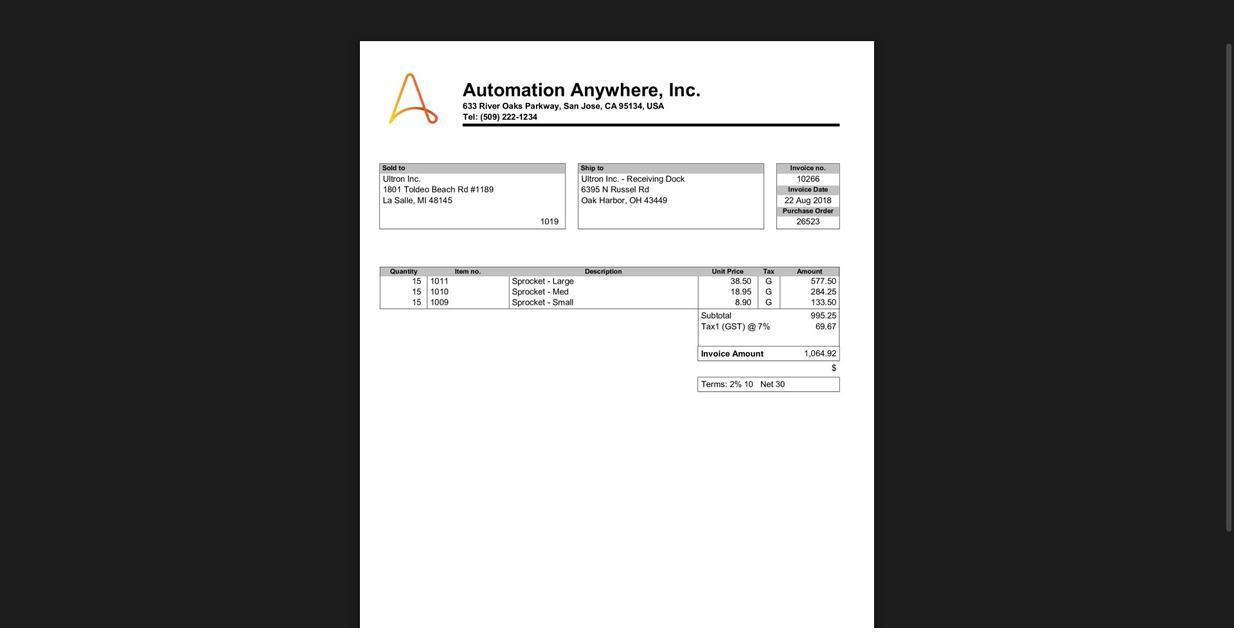 Task type: vqa. For each thing, say whether or not it's contained in the screenshot.
tree
no



Task type: locate. For each thing, give the bounding box(es) containing it.
document
[[360, 41, 874, 628]]

open with image
[[631, 13, 644, 26]]

application
[[0, 0, 1234, 628]]

image icon image
[[15, 15, 26, 26]]



Task type: describe. For each thing, give the bounding box(es) containing it.
showing viewer. element
[[0, 0, 1234, 628]]

page 1 of 1 element
[[529, 592, 625, 620]]

document inside showing viewer. "element"
[[360, 41, 874, 628]]

quick sharing actions image
[[1163, 21, 1169, 23]]



